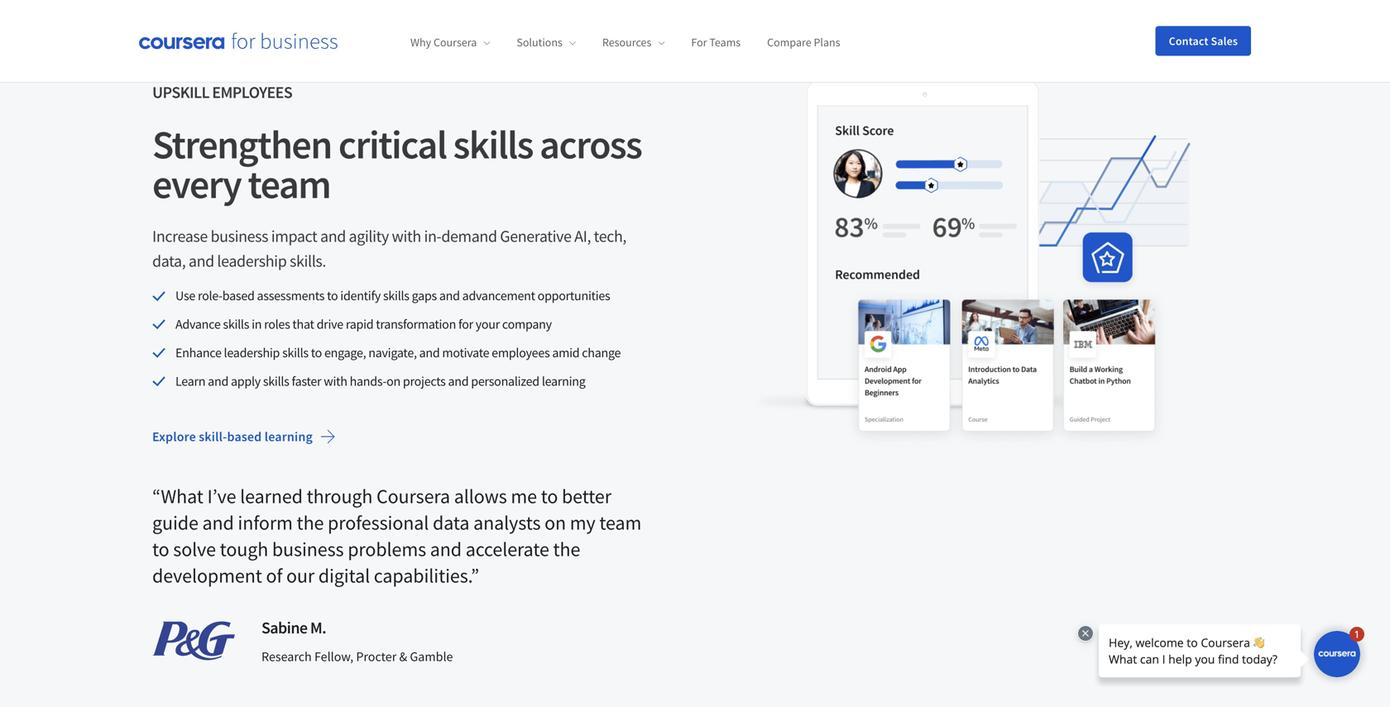 Task type: locate. For each thing, give the bounding box(es) containing it.
development
[[152, 564, 262, 589]]

that
[[292, 316, 314, 333]]

explore
[[152, 429, 196, 445]]

in
[[252, 316, 262, 333]]

for teams link
[[691, 35, 741, 50]]

1 vertical spatial on
[[545, 511, 566, 536]]

your
[[476, 316, 500, 333]]

1 horizontal spatial team
[[599, 511, 642, 536]]

amid
[[552, 345, 580, 361]]

plans
[[814, 35, 840, 50]]

across
[[540, 120, 642, 169]]

based
[[222, 288, 255, 304], [227, 429, 262, 445]]

0 horizontal spatial on
[[387, 373, 401, 390]]

coursera right why
[[434, 35, 477, 50]]

enhance
[[175, 345, 221, 361]]

solutions
[[517, 35, 563, 50]]

leadership down in
[[224, 345, 280, 361]]

through
[[307, 484, 373, 509]]

0 horizontal spatial the
[[297, 511, 324, 536]]

company
[[502, 316, 552, 333]]

,
[[587, 226, 591, 247]]

tech,
[[594, 226, 626, 247]]

apply
[[231, 373, 261, 390]]

1 vertical spatial business
[[272, 537, 344, 562]]

business up our
[[272, 537, 344, 562]]

ai
[[574, 226, 587, 247]]

projects
[[403, 373, 446, 390]]

0 vertical spatial learning
[[542, 373, 585, 390]]

for
[[691, 35, 707, 50]]

roles
[[264, 316, 290, 333]]

increase
[[152, 226, 208, 247]]

based for skill-
[[227, 429, 262, 445]]

and up projects
[[419, 345, 440, 361]]

compare plans
[[767, 35, 840, 50]]

my
[[570, 511, 596, 536]]

what i've learned through coursera allows me to better guide and inform the professional data analysts on my team to solve tough business problems and accelerate the development of our digital capabilities.
[[152, 484, 642, 589]]

0 vertical spatial coursera
[[434, 35, 477, 50]]

demand
[[441, 226, 497, 247]]

identify
[[340, 288, 381, 304]]

and down i've
[[202, 511, 234, 536]]

team up impact on the top of the page
[[248, 159, 330, 209]]

0 horizontal spatial learning
[[265, 429, 313, 445]]

problems
[[348, 537, 426, 562]]

coursera up "professional"
[[377, 484, 450, 509]]

0 vertical spatial on
[[387, 373, 401, 390]]

1 horizontal spatial the
[[553, 537, 580, 562]]

1 vertical spatial based
[[227, 429, 262, 445]]

1 vertical spatial team
[[599, 511, 642, 536]]

coursera
[[434, 35, 477, 50], [377, 484, 450, 509]]

accelerate
[[466, 537, 549, 562]]

0 vertical spatial with
[[392, 226, 421, 247]]

the down my
[[553, 537, 580, 562]]

employees
[[492, 345, 550, 361]]

sabine
[[261, 618, 307, 639]]

allows
[[454, 484, 507, 509]]

contact sales
[[1169, 34, 1238, 48]]

impact
[[271, 226, 317, 247]]

and right gaps
[[439, 288, 460, 304]]

leadership down impact on the top of the page
[[217, 251, 287, 272]]

learning down faster
[[265, 429, 313, 445]]

learning down amid
[[542, 373, 585, 390]]

gamble
[[410, 649, 453, 665]]

with
[[392, 226, 421, 247], [324, 373, 347, 390]]

1 horizontal spatial on
[[545, 511, 566, 536]]

business inside "what i've learned through coursera allows me to better guide and inform the professional data analysts on my team to solve tough business problems and accelerate the development of our digital capabilities."
[[272, 537, 344, 562]]

on left my
[[545, 511, 566, 536]]

0 vertical spatial business
[[211, 226, 268, 247]]

leadership
[[217, 251, 287, 272], [224, 345, 280, 361]]

0 vertical spatial team
[[248, 159, 330, 209]]

rapid
[[346, 316, 373, 333]]

team
[[248, 159, 330, 209], [599, 511, 642, 536]]

compare
[[767, 35, 812, 50]]

0 horizontal spatial team
[[248, 159, 330, 209]]

and right data,
[[189, 251, 214, 272]]

business left impact on the top of the page
[[211, 226, 268, 247]]

0 horizontal spatial with
[[324, 373, 347, 390]]

based up in
[[222, 288, 255, 304]]

illustration of the coursera skills-first platform image
[[748, 80, 1238, 450]]

1 vertical spatial coursera
[[377, 484, 450, 509]]

critical
[[338, 120, 446, 169]]

to
[[327, 288, 338, 304], [311, 345, 322, 361], [541, 484, 558, 509], [152, 537, 169, 562]]

faster
[[292, 373, 321, 390]]

use role-based assessments to identify skills gaps and advancement opportunities
[[175, 288, 610, 304]]

with left "in-"
[[392, 226, 421, 247]]

engage,
[[324, 345, 366, 361]]

0 horizontal spatial business
[[211, 226, 268, 247]]

0 vertical spatial leadership
[[217, 251, 287, 272]]

0 vertical spatial based
[[222, 288, 255, 304]]

and down motivate
[[448, 373, 469, 390]]

why coursera
[[410, 35, 477, 50]]

analysts
[[473, 511, 541, 536]]

the down through
[[297, 511, 324, 536]]

contact
[[1169, 34, 1209, 48]]

team inside "what i've learned through coursera allows me to better guide and inform the professional data analysts on my team to solve tough business problems and accelerate the development of our digital capabilities."
[[599, 511, 642, 536]]

team right my
[[599, 511, 642, 536]]

1 vertical spatial with
[[324, 373, 347, 390]]

to down guide
[[152, 537, 169, 562]]

generative
[[500, 226, 571, 247]]

personalized
[[471, 373, 539, 390]]

1 horizontal spatial with
[[392, 226, 421, 247]]

0 vertical spatial the
[[297, 511, 324, 536]]

business
[[211, 226, 268, 247], [272, 537, 344, 562]]

with right faster
[[324, 373, 347, 390]]

based down "apply"
[[227, 429, 262, 445]]

1 horizontal spatial business
[[272, 537, 344, 562]]

and down the data
[[430, 537, 462, 562]]

in-
[[424, 226, 441, 247]]

and left "apply"
[[208, 373, 228, 390]]

gaps
[[412, 288, 437, 304]]

on down navigate,
[[387, 373, 401, 390]]

on
[[387, 373, 401, 390], [545, 511, 566, 536]]

skills
[[453, 120, 533, 169], [383, 288, 409, 304], [223, 316, 249, 333], [282, 345, 309, 361], [263, 373, 289, 390]]

with for in-
[[392, 226, 421, 247]]

learning
[[542, 373, 585, 390], [265, 429, 313, 445]]



Task type: describe. For each thing, give the bounding box(es) containing it.
, tech, data, and leadership skills.
[[152, 226, 626, 272]]

use
[[175, 288, 195, 304]]

advancement
[[462, 288, 535, 304]]

strengthen
[[152, 120, 332, 169]]

strengthen critical skills  across every team
[[152, 120, 642, 209]]

solve
[[173, 537, 216, 562]]

skills inside strengthen critical skills  across every team
[[453, 120, 533, 169]]

for teams
[[691, 35, 741, 50]]

and inside ', tech, data, and leadership skills.'
[[189, 251, 214, 272]]

sales
[[1211, 34, 1238, 48]]

navigate,
[[368, 345, 417, 361]]

1 vertical spatial the
[[553, 537, 580, 562]]

skill-
[[199, 429, 227, 445]]

1 vertical spatial learning
[[265, 429, 313, 445]]

procter
[[356, 649, 397, 665]]

why coursera link
[[410, 35, 490, 50]]

role-
[[198, 288, 222, 304]]

solutions link
[[517, 35, 576, 50]]

research fellow, procter & gamble
[[261, 649, 453, 665]]

i've
[[207, 484, 236, 509]]

for
[[458, 316, 473, 333]]

to left engage,
[[311, 345, 322, 361]]

assessments
[[257, 288, 325, 304]]

better
[[562, 484, 611, 509]]

with for hands-
[[324, 373, 347, 390]]

1 horizontal spatial learning
[[542, 373, 585, 390]]

every
[[152, 159, 241, 209]]

1 vertical spatial leadership
[[224, 345, 280, 361]]

tough
[[220, 537, 268, 562]]

data
[[433, 511, 470, 536]]

skills.
[[290, 251, 326, 272]]

teams
[[709, 35, 741, 50]]

coursera inside "what i've learned through coursera allows me to better guide and inform the professional data analysts on my team to solve tough business problems and accelerate the development of our digital capabilities."
[[377, 484, 450, 509]]

agility
[[349, 226, 389, 247]]

generative ai link
[[500, 226, 587, 247]]

team inside strengthen critical skills  across every team
[[248, 159, 330, 209]]

our
[[286, 564, 315, 589]]

advance
[[175, 316, 221, 333]]

learn and apply skills faster with hands-on projects and personalized learning
[[175, 373, 585, 390]]

data,
[[152, 251, 186, 272]]

fellow,
[[314, 649, 353, 665]]

increase business impact and agility with in-demand generative ai
[[152, 226, 587, 247]]

upskill employees
[[152, 82, 292, 103]]

why
[[410, 35, 431, 50]]

learned
[[240, 484, 303, 509]]

on inside "what i've learned through coursera allows me to better guide and inform the professional data analysts on my team to solve tough business problems and accelerate the development of our digital capabilities."
[[545, 511, 566, 536]]

what
[[161, 484, 203, 509]]

to left identify
[[327, 288, 338, 304]]

change
[[582, 345, 621, 361]]

compare plans link
[[767, 35, 840, 50]]

sabine m.
[[261, 618, 326, 639]]

hands-
[[350, 373, 387, 390]]

capabilities.
[[374, 564, 471, 589]]

coursera for business image
[[139, 33, 338, 49]]

based for role-
[[222, 288, 255, 304]]

resources link
[[602, 35, 665, 50]]

advance skills in roles that drive rapid transformation for your company
[[175, 316, 552, 333]]

guide
[[152, 511, 198, 536]]

&
[[399, 649, 407, 665]]

to right me
[[541, 484, 558, 509]]

employees
[[212, 82, 292, 103]]

learn
[[175, 373, 205, 390]]

m.
[[310, 618, 326, 639]]

research
[[261, 649, 312, 665]]

upskill
[[152, 82, 209, 103]]

enhance leadership skills to engage, navigate, and motivate employees amid change
[[175, 345, 621, 361]]

professional
[[328, 511, 429, 536]]

me
[[511, 484, 537, 509]]

of
[[266, 564, 282, 589]]

explore skill-based learning
[[152, 429, 313, 445]]

and up skills. in the left top of the page
[[320, 226, 346, 247]]

leadership inside ', tech, data, and leadership skills.'
[[217, 251, 287, 272]]

opportunities
[[538, 288, 610, 304]]

resources
[[602, 35, 652, 50]]

p&g logo image
[[152, 622, 235, 661]]

digital
[[318, 564, 370, 589]]

inform
[[238, 511, 293, 536]]

transformation
[[376, 316, 456, 333]]



Task type: vqa. For each thing, say whether or not it's contained in the screenshot.
advancement
yes



